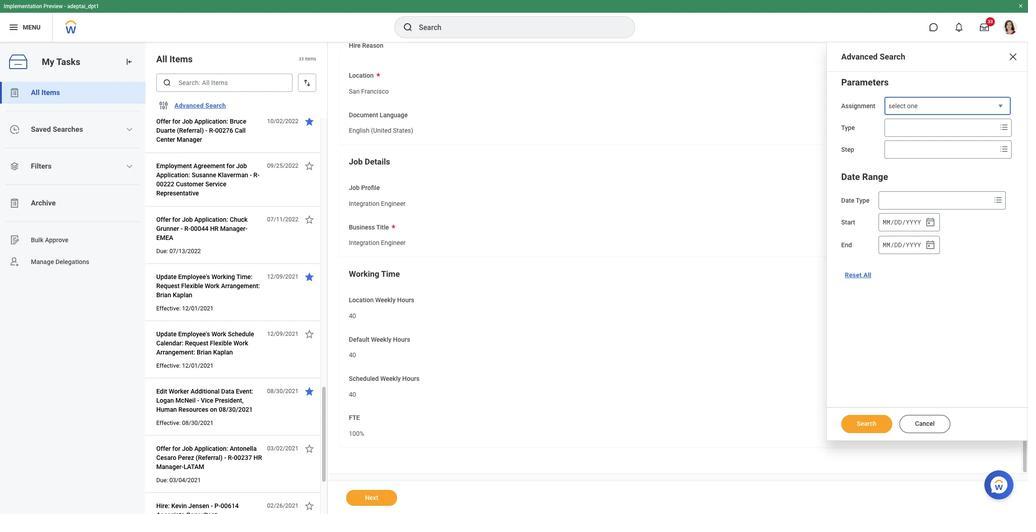 Task type: locate. For each thing, give the bounding box(es) containing it.
mm for end
[[883, 240, 891, 249]]

02/26/2021
[[267, 502, 299, 509]]

kaplan inside update employee's working time: request flexible work arrangement: brian kaplan
[[173, 291, 192, 299]]

3 40 from the top
[[349, 391, 356, 398]]

language
[[380, 111, 408, 119]]

0 vertical spatial manager-
[[220, 225, 248, 232]]

1 horizontal spatial request
[[185, 340, 208, 347]]

event:
[[236, 388, 253, 395]]

3 effective: from the top
[[156, 420, 181, 426]]

working inside update employee's working time: request flexible work arrangement: brian kaplan
[[212, 273, 235, 280]]

calendar image down start group
[[925, 240, 936, 250]]

job up manager
[[182, 118, 193, 125]]

arrangement: inside update employee's work schedule calendar: request flexible work arrangement: brian kaplan
[[156, 349, 195, 356]]

states)
[[393, 127, 413, 134]]

0 horizontal spatial 08/30/2021
[[182, 420, 214, 426]]

time
[[381, 269, 400, 279]]

english
[[349, 127, 370, 134]]

1 due: from the top
[[156, 248, 168, 255]]

0 vertical spatial integration
[[349, 200, 380, 207]]

job up klaverman
[[236, 162, 247, 170]]

integration engineer for title
[[349, 239, 406, 247]]

kaplan inside update employee's work schedule calendar: request flexible work arrangement: brian kaplan
[[213, 349, 233, 356]]

star image for effective: 12/01/2021
[[304, 329, 315, 340]]

San Francisco text field
[[349, 82, 389, 98]]

2 star image from the top
[[304, 160, 315, 171]]

employment
[[156, 162, 192, 170]]

1 vertical spatial offer
[[156, 216, 171, 223]]

1 40 text field from the top
[[349, 346, 356, 362]]

0 horizontal spatial working
[[212, 273, 235, 280]]

manage
[[31, 258, 54, 265]]

0 vertical spatial search
[[880, 52, 906, 61]]

4 star image from the top
[[304, 500, 315, 511]]

archive button
[[0, 192, 145, 214]]

offer inside offer for job application: chuck grunner ‎- r-00044 hr manager- emea
[[156, 216, 171, 223]]

job left profile
[[349, 184, 360, 191]]

12/09/2021 right time: at the left bottom
[[267, 273, 299, 280]]

select
[[889, 102, 906, 110]]

update for update employee's working time: request flexible work arrangement: brian kaplan
[[156, 273, 177, 280]]

engineer down title
[[381, 239, 406, 247]]

2 effective: 12/01/2021 from the top
[[156, 362, 214, 369]]

mm / dd / yyyy inside start group
[[883, 218, 922, 226]]

effective: 12/01/2021 down update employee's working time: request flexible work arrangement: brian kaplan
[[156, 305, 214, 312]]

edit worker additional data event: logan mcneil - vice president, human resources on 08/30/2021
[[156, 388, 253, 413]]

application: for chuck
[[194, 216, 228, 223]]

40 up default
[[349, 312, 356, 319]]

33 items
[[299, 56, 316, 61]]

1 vertical spatial kaplan
[[213, 349, 233, 356]]

1 vertical spatial engineer
[[381, 239, 406, 247]]

0 vertical spatial 40 text field
[[349, 346, 356, 362]]

2 vertical spatial hours
[[403, 375, 420, 382]]

0 horizontal spatial advanced
[[175, 102, 204, 109]]

hr
[[210, 225, 219, 232], [254, 454, 262, 461]]

kaplan down 07/13/2022 at the left of page
[[173, 291, 192, 299]]

working left time
[[349, 269, 380, 279]]

2 clipboard image from the top
[[9, 198, 20, 209]]

date up 'date type' on the right
[[842, 171, 860, 182]]

star image
[[304, 116, 315, 127], [304, 160, 315, 171], [304, 329, 315, 340], [304, 443, 315, 454]]

0 vertical spatial flexible
[[181, 282, 203, 290]]

items down my
[[41, 88, 60, 97]]

update
[[156, 273, 177, 280], [156, 330, 177, 338]]

effective: down calendar:
[[156, 362, 181, 369]]

1 mm / dd / yyyy from the top
[[883, 218, 922, 226]]

my tasks element
[[0, 42, 145, 514]]

3 star image from the top
[[304, 386, 315, 397]]

clipboard image inside "archive" button
[[9, 198, 20, 209]]

advanced right 'configure' image
[[175, 102, 204, 109]]

job up perez
[[182, 445, 193, 452]]

1 vertical spatial prompts image
[[993, 195, 1004, 205]]

all items
[[156, 54, 193, 65], [31, 88, 60, 97]]

effective:
[[156, 305, 181, 312], [156, 362, 181, 369], [156, 420, 181, 426]]

select one
[[889, 102, 918, 110]]

0 horizontal spatial flexible
[[181, 282, 203, 290]]

san francisco
[[349, 88, 389, 95]]

Integration Engineer text field
[[349, 195, 406, 210], [349, 234, 406, 250]]

1 effective: 12/01/2021 from the top
[[156, 305, 214, 312]]

engineer for profile
[[381, 200, 406, 207]]

1 vertical spatial 40
[[349, 351, 356, 359]]

offer for job application: chuck grunner ‎- r-00044 hr manager- emea button
[[156, 214, 262, 243]]

2 vertical spatial 08/30/2021
[[182, 420, 214, 426]]

2 update from the top
[[156, 330, 177, 338]]

1 vertical spatial update
[[156, 330, 177, 338]]

employee's inside update employee's work schedule calendar: request flexible work arrangement: brian kaplan
[[178, 330, 210, 338]]

mm up end group
[[883, 218, 891, 226]]

vice
[[201, 397, 213, 404]]

0 vertical spatial brian
[[156, 291, 171, 299]]

integration down business
[[349, 239, 380, 247]]

employee's down 07/13/2022 at the left of page
[[178, 273, 210, 280]]

items inside button
[[41, 88, 60, 97]]

1 vertical spatial 12/01/2021
[[182, 362, 214, 369]]

due: down cesaro
[[156, 477, 168, 484]]

integration down job profile
[[349, 200, 380, 207]]

for inside offer for job application: bruce duarte (referral) ‎- r-00276 call center manager
[[172, 118, 181, 125]]

1 vertical spatial 08/30/2021
[[219, 406, 253, 413]]

0 horizontal spatial manager-
[[156, 463, 184, 470]]

effective: down human
[[156, 420, 181, 426]]

dialog
[[827, 42, 1029, 441]]

0 horizontal spatial all
[[31, 88, 40, 97]]

hours for default weekly hours
[[393, 336, 410, 343]]

offer up cesaro
[[156, 445, 171, 452]]

grunner
[[156, 225, 179, 232]]

1 vertical spatial location
[[349, 296, 374, 304]]

(referral) up manager
[[177, 127, 204, 134]]

1 vertical spatial search
[[205, 102, 226, 109]]

0 vertical spatial 40
[[349, 312, 356, 319]]

2 40 text field from the top
[[349, 385, 356, 401]]

1 vertical spatial weekly
[[371, 336, 392, 343]]

0 vertical spatial offer
[[156, 118, 171, 125]]

work
[[205, 282, 220, 290], [212, 330, 226, 338], [234, 340, 248, 347]]

2 vertical spatial effective:
[[156, 420, 181, 426]]

0 vertical spatial -
[[64, 3, 66, 10]]

for
[[172, 118, 181, 125], [227, 162, 235, 170], [172, 216, 181, 223], [172, 445, 181, 452]]

flexible down 07/13/2022 at the left of page
[[181, 282, 203, 290]]

40 down default
[[349, 351, 356, 359]]

integration for job
[[349, 200, 380, 207]]

yyyy inside start group
[[906, 218, 922, 226]]

- left p-
[[211, 502, 213, 510]]

12/01/2021
[[182, 305, 214, 312], [182, 362, 214, 369]]

location for location
[[349, 72, 374, 79]]

1 calendar image from the top
[[925, 217, 936, 228]]

integration engineer text field down title
[[349, 234, 406, 250]]

job profile element
[[349, 194, 406, 211]]

0 vertical spatial all items
[[156, 54, 193, 65]]

dd inside start group
[[895, 218, 902, 226]]

arrangement: down time: at the left bottom
[[221, 282, 260, 290]]

0 vertical spatial prompts image
[[999, 122, 1010, 133]]

yyyy inside end group
[[906, 240, 922, 249]]

2 40 from the top
[[349, 351, 356, 359]]

all
[[156, 54, 167, 65], [31, 88, 40, 97], [864, 271, 872, 279]]

effective: 12/01/2021
[[156, 305, 214, 312], [156, 362, 214, 369]]

2 due: from the top
[[156, 477, 168, 484]]

employee's inside update employee's working time: request flexible work arrangement: brian kaplan
[[178, 273, 210, 280]]

employee's up calendar:
[[178, 330, 210, 338]]

update inside update employee's working time: request flexible work arrangement: brian kaplan
[[156, 273, 177, 280]]

brian inside update employee's work schedule calendar: request flexible work arrangement: brian kaplan
[[197, 349, 212, 356]]

1 vertical spatial due:
[[156, 477, 168, 484]]

2 integration engineer from the top
[[349, 239, 406, 247]]

2 effective: from the top
[[156, 362, 181, 369]]

0 vertical spatial clipboard image
[[9, 87, 20, 98]]

employee's for flexible
[[178, 273, 210, 280]]

location up 40 text field
[[349, 296, 374, 304]]

one
[[908, 102, 918, 110]]

2 vertical spatial work
[[234, 340, 248, 347]]

offer for job application: chuck grunner ‎- r-00044 hr manager- emea
[[156, 216, 248, 241]]

application: down employment
[[156, 171, 190, 179]]

for up perez
[[172, 445, 181, 452]]

1 vertical spatial dd
[[895, 240, 902, 249]]

0 vertical spatial 12/09/2021
[[267, 273, 299, 280]]

integration engineer down profile
[[349, 200, 406, 207]]

hours
[[397, 296, 415, 304], [393, 336, 410, 343], [403, 375, 420, 382]]

2 12/01/2021 from the top
[[182, 362, 214, 369]]

0 horizontal spatial arrangement:
[[156, 349, 195, 356]]

integration engineer text field for title
[[349, 234, 406, 250]]

arrangement: inside update employee's working time: request flexible work arrangement: brian kaplan
[[221, 282, 260, 290]]

1 vertical spatial calendar image
[[925, 240, 936, 250]]

1 integration engineer text field from the top
[[349, 195, 406, 210]]

representative
[[156, 190, 199, 197]]

1 yyyy from the top
[[906, 218, 922, 226]]

1 vertical spatial (referral)
[[196, 454, 223, 461]]

application: inside offer for job application: antonella cesaro perez (referral) ‎- r-00237 hr manager-latam
[[194, 445, 228, 452]]

archive
[[31, 199, 56, 207]]

2 date from the top
[[842, 197, 855, 204]]

weekly right scheduled
[[381, 375, 401, 382]]

yyyy down start group
[[906, 240, 922, 249]]

1 vertical spatial integration engineer text field
[[349, 234, 406, 250]]

2 integration from the top
[[349, 239, 380, 247]]

cancel button
[[900, 415, 951, 433]]

all items inside button
[[31, 88, 60, 97]]

1 effective: from the top
[[156, 305, 181, 312]]

1 horizontal spatial 08/30/2021
[[219, 406, 253, 413]]

0 horizontal spatial kaplan
[[173, 291, 192, 299]]

1 integration from the top
[[349, 200, 380, 207]]

application: up "00044"
[[194, 216, 228, 223]]

manager- down cesaro
[[156, 463, 184, 470]]

type inside parameters group
[[842, 124, 855, 131]]

search
[[880, 52, 906, 61], [205, 102, 226, 109], [857, 420, 877, 427]]

1 star image from the top
[[304, 214, 315, 225]]

2 mm from the top
[[883, 240, 891, 249]]

job left details
[[349, 157, 363, 166]]

assignment
[[842, 102, 876, 110]]

0 vertical spatial engineer
[[381, 200, 406, 207]]

offer up grunner
[[156, 216, 171, 223]]

reset all
[[845, 271, 872, 279]]

2 vertical spatial 40
[[349, 391, 356, 398]]

implementation preview -   adeptai_dpt1 banner
[[0, 0, 1029, 42]]

1 vertical spatial manager-
[[156, 463, 184, 470]]

weekly
[[375, 296, 396, 304], [371, 336, 392, 343], [381, 375, 401, 382]]

work inside update employee's working time: request flexible work arrangement: brian kaplan
[[205, 282, 220, 290]]

0 vertical spatial weekly
[[375, 296, 396, 304]]

request down the due: 07/13/2022 at left top
[[156, 282, 180, 290]]

start group
[[879, 213, 940, 231]]

for up grunner
[[172, 216, 181, 223]]

search inside button
[[205, 102, 226, 109]]

effective: up calendar:
[[156, 305, 181, 312]]

prompts image inside parameters group
[[999, 122, 1010, 133]]

1 vertical spatial brian
[[197, 349, 212, 356]]

star image for edit worker additional data event: logan mcneil - vice president, human resources on 08/30/2021
[[304, 386, 315, 397]]

12/01/2021 for kaplan
[[182, 305, 214, 312]]

0 horizontal spatial brian
[[156, 291, 171, 299]]

dd up end group
[[895, 218, 902, 226]]

1 vertical spatial mm / dd / yyyy
[[883, 240, 922, 249]]

0 vertical spatial dd
[[895, 218, 902, 226]]

advanced up the parameters button
[[842, 52, 878, 61]]

1 clipboard image from the top
[[9, 87, 20, 98]]

chuck
[[230, 216, 248, 223]]

offer up duarte
[[156, 118, 171, 125]]

mm / dd / yyyy up end group
[[883, 218, 922, 226]]

advanced search
[[842, 52, 906, 61], [175, 102, 226, 109]]

location up san francisco 'text box'
[[349, 72, 374, 79]]

items up search icon
[[170, 54, 193, 65]]

40 text field
[[349, 346, 356, 362], [349, 385, 356, 401]]

1 integration engineer from the top
[[349, 200, 406, 207]]

2 mm / dd / yyyy from the top
[[883, 240, 922, 249]]

1 horizontal spatial arrangement:
[[221, 282, 260, 290]]

human
[[156, 406, 177, 413]]

update employee's working time: request flexible work arrangement: brian kaplan
[[156, 273, 260, 299]]

‎- right grunner
[[181, 225, 183, 232]]

‎- inside offer for job application: chuck grunner ‎- r-00044 hr manager- emea
[[181, 225, 183, 232]]

susanne
[[192, 171, 216, 179]]

for inside offer for job application: antonella cesaro perez (referral) ‎- r-00237 hr manager-latam
[[172, 445, 181, 452]]

offer inside offer for job application: bruce duarte (referral) ‎- r-00276 call center manager
[[156, 118, 171, 125]]

0 vertical spatial advanced
[[842, 52, 878, 61]]

location inside working time element
[[349, 296, 374, 304]]

date for date range
[[842, 171, 860, 182]]

40 text field for scheduled weekly hours
[[349, 385, 356, 401]]

weekly right default
[[371, 336, 392, 343]]

mm down start group
[[883, 240, 891, 249]]

clipboard image inside all items button
[[9, 87, 20, 98]]

0 horizontal spatial request
[[156, 282, 180, 290]]

request inside update employee's working time: request flexible work arrangement: brian kaplan
[[156, 282, 180, 290]]

1 horizontal spatial flexible
[[210, 340, 232, 347]]

application:
[[194, 118, 228, 125], [156, 171, 190, 179], [194, 216, 228, 223], [194, 445, 228, 452]]

flexible
[[181, 282, 203, 290], [210, 340, 232, 347]]

flexible down schedule
[[210, 340, 232, 347]]

advanced
[[842, 52, 878, 61], [175, 102, 204, 109]]

job details
[[349, 157, 390, 166]]

date
[[842, 171, 860, 182], [842, 197, 855, 204]]

1 vertical spatial date
[[842, 197, 855, 204]]

Date Type field
[[879, 192, 991, 209]]

2 integration engineer text field from the top
[[349, 234, 406, 250]]

kaplan
[[173, 291, 192, 299], [213, 349, 233, 356]]

08/30/2021 down president,
[[219, 406, 253, 413]]

document language element
[[349, 121, 413, 138]]

effective: 12/01/2021 up the worker
[[156, 362, 214, 369]]

1 horizontal spatial kaplan
[[213, 349, 233, 356]]

‎- left 00276
[[205, 127, 208, 134]]

‎- right klaverman
[[250, 171, 252, 179]]

star image for update employee's working time: request flexible work arrangement: brian kaplan
[[304, 271, 315, 282]]

weekly for scheduled
[[381, 375, 401, 382]]

- right preview
[[64, 3, 66, 10]]

request right calendar:
[[185, 340, 208, 347]]

manager- down chuck on the top left of the page
[[220, 225, 248, 232]]

r- inside offer for job application: bruce duarte (referral) ‎- r-00276 call center manager
[[209, 127, 215, 134]]

1 star image from the top
[[304, 116, 315, 127]]

default weekly hours element
[[349, 346, 356, 362]]

0 vertical spatial mm / dd / yyyy
[[883, 218, 922, 226]]

1 location from the top
[[349, 72, 374, 79]]

calendar image down date type field
[[925, 217, 936, 228]]

job up "00044"
[[182, 216, 193, 223]]

duarte
[[156, 127, 175, 134]]

advanced search up offer for job application: bruce duarte (referral) ‎- r-00276 call center manager on the left of page
[[175, 102, 226, 109]]

2 dd from the top
[[895, 240, 902, 249]]

step
[[842, 146, 855, 153]]

offer inside offer for job application: antonella cesaro perez (referral) ‎- r-00237 hr manager-latam
[[156, 445, 171, 452]]

dd inside end group
[[895, 240, 902, 249]]

1 horizontal spatial advanced search
[[842, 52, 906, 61]]

update down the due: 07/13/2022 at left top
[[156, 273, 177, 280]]

integration engineer for profile
[[349, 200, 406, 207]]

08/30/2021
[[267, 388, 299, 395], [219, 406, 253, 413], [182, 420, 214, 426]]

items
[[170, 54, 193, 65], [41, 88, 60, 97]]

all inside all items button
[[31, 88, 40, 97]]

integration engineer text field down profile
[[349, 195, 406, 210]]

3 star image from the top
[[304, 329, 315, 340]]

perez
[[178, 454, 194, 461]]

1 dd from the top
[[895, 218, 902, 226]]

calendar image inside start group
[[925, 217, 936, 228]]

location for location weekly hours
[[349, 296, 374, 304]]

0 vertical spatial hours
[[397, 296, 415, 304]]

for up klaverman
[[227, 162, 235, 170]]

1 vertical spatial hours
[[393, 336, 410, 343]]

1 horizontal spatial search
[[857, 420, 877, 427]]

application: up latam
[[194, 445, 228, 452]]

search image
[[163, 78, 172, 87]]

12/01/2021 down update employee's work schedule calendar: request flexible work arrangement: brian kaplan
[[182, 362, 214, 369]]

‎- inside offer for job application: bruce duarte (referral) ‎- r-00276 call center manager
[[205, 127, 208, 134]]

1 vertical spatial -
[[197, 397, 199, 404]]

type inside date range group
[[856, 197, 870, 204]]

12/09/2021 right schedule
[[267, 330, 299, 337]]

dd down start group
[[895, 240, 902, 249]]

2 yyyy from the top
[[906, 240, 922, 249]]

application: inside offer for job application: chuck grunner ‎- r-00044 hr manager- emea
[[194, 216, 228, 223]]

weekly down time
[[375, 296, 396, 304]]

0 vertical spatial integration engineer text field
[[349, 195, 406, 210]]

update employee's work schedule calendar: request flexible work arrangement: brian kaplan
[[156, 330, 254, 356]]

40
[[349, 312, 356, 319], [349, 351, 356, 359], [349, 391, 356, 398]]

additional
[[191, 388, 220, 395]]

mm / dd / yyyy inside end group
[[883, 240, 922, 249]]

1 vertical spatial employee's
[[178, 330, 210, 338]]

offer for offer for job application: bruce duarte (referral) ‎- r-00276 call center manager
[[156, 118, 171, 125]]

for up duarte
[[172, 118, 181, 125]]

4 star image from the top
[[304, 443, 315, 454]]

0 vertical spatial date
[[842, 171, 860, 182]]

advanced search up the parameters button
[[842, 52, 906, 61]]

working left time: at the left bottom
[[212, 273, 235, 280]]

hr right 00237 at the left bottom of page
[[254, 454, 262, 461]]

list
[[0, 82, 145, 273]]

calendar image
[[925, 217, 936, 228], [925, 240, 936, 250]]

08/30/2021 down resources
[[182, 420, 214, 426]]

offer for offer for job application: chuck grunner ‎- r-00044 hr manager- emea
[[156, 216, 171, 223]]

0 vertical spatial yyyy
[[906, 218, 922, 226]]

2 horizontal spatial 08/30/2021
[[267, 388, 299, 395]]

notifications large image
[[955, 23, 964, 32]]

hr inside offer for job application: chuck grunner ‎- r-00044 hr manager- emea
[[210, 225, 219, 232]]

integration inside business title element
[[349, 239, 380, 247]]

1 vertical spatial items
[[41, 88, 60, 97]]

1 vertical spatial all items
[[31, 88, 60, 97]]

12/01/2021 down update employee's working time: request flexible work arrangement: brian kaplan
[[182, 305, 214, 312]]

brian
[[156, 291, 171, 299], [197, 349, 212, 356]]

effective: for update employee's work schedule calendar: request flexible work arrangement: brian kaplan
[[156, 362, 181, 369]]

offer for job application: bruce duarte (referral) ‎- r-00276 call center manager button
[[156, 116, 262, 145]]

2 employee's from the top
[[178, 330, 210, 338]]

due:
[[156, 248, 168, 255], [156, 477, 168, 484]]

1 vertical spatial advanced
[[175, 102, 204, 109]]

type up step
[[842, 124, 855, 131]]

select one button
[[885, 97, 1011, 116]]

0 vertical spatial arrangement:
[[221, 282, 260, 290]]

0 vertical spatial kaplan
[[173, 291, 192, 299]]

klaverman
[[218, 171, 248, 179]]

1 vertical spatial request
[[185, 340, 208, 347]]

1 employee's from the top
[[178, 273, 210, 280]]

dd for start
[[895, 218, 902, 226]]

data
[[221, 388, 234, 395]]

integration for business
[[349, 239, 380, 247]]

3 offer from the top
[[156, 445, 171, 452]]

star image for 10/02/2022
[[304, 116, 315, 127]]

hr right "00044"
[[210, 225, 219, 232]]

clipboard image for all items
[[9, 87, 20, 98]]

12/01/2021 for brian
[[182, 362, 214, 369]]

Step field
[[885, 141, 997, 158]]

star image
[[304, 214, 315, 225], [304, 271, 315, 282], [304, 386, 315, 397], [304, 500, 315, 511]]

employment agreement for job application: susanne klaverman ‎- r- 00222 customer service representative
[[156, 162, 260, 197]]

job inside offer for job application: bruce duarte (referral) ‎- r-00276 call center manager
[[182, 118, 193, 125]]

r- inside employment agreement for job application: susanne klaverman ‎- r- 00222 customer service representative
[[254, 171, 260, 179]]

40 down scheduled
[[349, 391, 356, 398]]

(referral) up latam
[[196, 454, 223, 461]]

1 40 from the top
[[349, 312, 356, 319]]

0 horizontal spatial type
[[842, 124, 855, 131]]

user plus image
[[9, 256, 20, 267]]

2 star image from the top
[[304, 271, 315, 282]]

2 engineer from the top
[[381, 239, 406, 247]]

mm inside start group
[[883, 218, 891, 226]]

manager-
[[220, 225, 248, 232], [156, 463, 184, 470]]

hours for location weekly hours
[[397, 296, 415, 304]]

0 vertical spatial items
[[170, 54, 193, 65]]

0 vertical spatial update
[[156, 273, 177, 280]]

advanced inside dialog
[[842, 52, 878, 61]]

0 vertical spatial all
[[156, 54, 167, 65]]

1 engineer from the top
[[381, 200, 406, 207]]

r- inside offer for job application: chuck grunner ‎- r-00044 hr manager- emea
[[184, 225, 191, 232]]

0 horizontal spatial search
[[205, 102, 226, 109]]

0 vertical spatial request
[[156, 282, 180, 290]]

date up start
[[842, 197, 855, 204]]

application: up 00276
[[194, 118, 228, 125]]

1 vertical spatial flexible
[[210, 340, 232, 347]]

2 offer from the top
[[156, 216, 171, 223]]

parameters
[[842, 77, 889, 88]]

2 calendar image from the top
[[925, 240, 936, 250]]

1 12/09/2021 from the top
[[267, 273, 299, 280]]

engineer inside job profile element
[[381, 200, 406, 207]]

edit
[[156, 388, 167, 395]]

due: down emea
[[156, 248, 168, 255]]

- left vice
[[197, 397, 199, 404]]

‎- inside employment agreement for job application: susanne klaverman ‎- r- 00222 customer service representative
[[250, 171, 252, 179]]

president,
[[215, 397, 244, 404]]

prompts image
[[999, 122, 1010, 133], [993, 195, 1004, 205]]

1 vertical spatial effective:
[[156, 362, 181, 369]]

2 vertical spatial offer
[[156, 445, 171, 452]]

prompts image inside date range group
[[993, 195, 1004, 205]]

calendar image inside end group
[[925, 240, 936, 250]]

1 vertical spatial clipboard image
[[9, 198, 20, 209]]

all items up search icon
[[156, 54, 193, 65]]

1 offer from the top
[[156, 118, 171, 125]]

update inside update employee's work schedule calendar: request flexible work arrangement: brian kaplan
[[156, 330, 177, 338]]

flexible inside update employee's work schedule calendar: request flexible work arrangement: brian kaplan
[[210, 340, 232, 347]]

2 vertical spatial all
[[864, 271, 872, 279]]

2 location from the top
[[349, 296, 374, 304]]

40 text field down default
[[349, 346, 356, 362]]

40 text field down scheduled
[[349, 385, 356, 401]]

yyyy up end group
[[906, 218, 922, 226]]

prompts image
[[999, 144, 1010, 155]]

calendar image for end
[[925, 240, 936, 250]]

1 vertical spatial advanced search
[[175, 102, 226, 109]]

type down date range 'button'
[[856, 197, 870, 204]]

transformation import image
[[125, 57, 134, 66]]

all items down my
[[31, 88, 60, 97]]

working
[[349, 269, 380, 279], [212, 273, 235, 280]]

preview
[[43, 3, 63, 10]]

engineer inside business title element
[[381, 239, 406, 247]]

application: for antonella
[[194, 445, 228, 452]]

clipboard image
[[9, 87, 20, 98], [9, 198, 20, 209]]

update up calendar:
[[156, 330, 177, 338]]

english (united states)
[[349, 127, 413, 134]]

location element
[[349, 82, 389, 99]]

application: inside offer for job application: bruce duarte (referral) ‎- r-00276 call center manager
[[194, 118, 228, 125]]

dd for end
[[895, 240, 902, 249]]

1 update from the top
[[156, 273, 177, 280]]

00044
[[191, 225, 209, 232]]

‎- left 00237 at the left bottom of page
[[224, 454, 226, 461]]

0 horizontal spatial hr
[[210, 225, 219, 232]]

for inside offer for job application: chuck grunner ‎- r-00044 hr manager- emea
[[172, 216, 181, 223]]

profile logan mcneil element
[[998, 17, 1023, 37]]

mm inside end group
[[883, 240, 891, 249]]

1 date from the top
[[842, 171, 860, 182]]

1 12/01/2021 from the top
[[182, 305, 214, 312]]

1 mm from the top
[[883, 218, 891, 226]]

1 horizontal spatial all
[[156, 54, 167, 65]]

0 vertical spatial location
[[349, 72, 374, 79]]

2 12/09/2021 from the top
[[267, 330, 299, 337]]

07/11/2022
[[267, 216, 299, 223]]

0 vertical spatial effective: 12/01/2021
[[156, 305, 214, 312]]

r-
[[209, 127, 215, 134], [254, 171, 260, 179], [184, 225, 191, 232], [228, 454, 234, 461]]

engineer up title
[[381, 200, 406, 207]]

integration engineer down title
[[349, 239, 406, 247]]

all inside reset all button
[[864, 271, 872, 279]]

0 vertical spatial 12/01/2021
[[182, 305, 214, 312]]

arrangement: down calendar:
[[156, 349, 195, 356]]

bulk
[[31, 236, 43, 243]]

integration inside job profile element
[[349, 200, 380, 207]]

0 vertical spatial calendar image
[[925, 217, 936, 228]]

mm / dd / yyyy down start group
[[883, 240, 922, 249]]

0 horizontal spatial items
[[41, 88, 60, 97]]

0 vertical spatial hr
[[210, 225, 219, 232]]

1 vertical spatial integration
[[349, 239, 380, 247]]

08/30/2021 right event:
[[267, 388, 299, 395]]

1 horizontal spatial items
[[170, 54, 193, 65]]

0 vertical spatial type
[[842, 124, 855, 131]]

0 vertical spatial employee's
[[178, 273, 210, 280]]

star image for 09/25/2022
[[304, 160, 315, 171]]

kaplan down schedule
[[213, 349, 233, 356]]

search image
[[403, 22, 414, 33]]

manager- inside offer for job application: chuck grunner ‎- r-00044 hr manager- emea
[[220, 225, 248, 232]]



Task type: describe. For each thing, give the bounding box(es) containing it.
date type
[[842, 197, 870, 204]]

service
[[205, 180, 226, 188]]

100%
[[349, 430, 364, 437]]

offer for offer for job application: antonella cesaro perez (referral) ‎- r-00237 hr manager-latam
[[156, 445, 171, 452]]

scheduled weekly hours
[[349, 375, 420, 382]]

p-
[[215, 502, 221, 510]]

calendar image for start
[[925, 217, 936, 228]]

list containing all items
[[0, 82, 145, 273]]

end group
[[879, 236, 940, 254]]

due: for offer for job application: antonella cesaro perez (referral) ‎- r-00237 hr manager-latam
[[156, 477, 168, 484]]

logan
[[156, 397, 174, 404]]

details
[[365, 157, 390, 166]]

yyyy for end
[[906, 240, 922, 249]]

effective: 12/01/2021 for brian
[[156, 362, 214, 369]]

calendar:
[[156, 340, 183, 347]]

hire:
[[156, 502, 170, 510]]

application: inside employment agreement for job application: susanne klaverman ‎- r- 00222 customer service representative
[[156, 171, 190, 179]]

call
[[235, 127, 246, 134]]

configure image
[[158, 100, 169, 111]]

default weekly hours
[[349, 336, 410, 343]]

flexible inside update employee's working time: request flexible work arrangement: brian kaplan
[[181, 282, 203, 290]]

rename image
[[9, 235, 20, 245]]

request inside update employee's work schedule calendar: request flexible work arrangement: brian kaplan
[[185, 340, 208, 347]]

inbox large image
[[980, 23, 990, 32]]

my tasks
[[42, 56, 80, 67]]

r- inside offer for job application: antonella cesaro perez (referral) ‎- r-00237 hr manager-latam
[[228, 454, 234, 461]]

location weekly hours
[[349, 296, 415, 304]]

due: for offer for job application: chuck grunner ‎- r-00044 hr manager- emea
[[156, 248, 168, 255]]

working time element
[[339, 261, 1013, 447]]

advanced search button
[[171, 96, 230, 115]]

clipboard image for archive
[[9, 198, 20, 209]]

update employee's work schedule calendar: request flexible work arrangement: brian kaplan button
[[156, 329, 262, 358]]

- inside edit worker additional data event: logan mcneil - vice president, human resources on 08/30/2021
[[197, 397, 199, 404]]

all items inside item list 'element'
[[156, 54, 193, 65]]

implementation
[[4, 3, 42, 10]]

job profile
[[349, 184, 380, 191]]

mm / dd / yyyy for start
[[883, 218, 922, 226]]

scheduled weekly hours element
[[349, 385, 356, 402]]

hours for scheduled weekly hours
[[403, 375, 420, 382]]

07/13/2022
[[170, 248, 201, 255]]

business title
[[349, 223, 389, 231]]

items
[[305, 56, 316, 61]]

items inside item list 'element'
[[170, 54, 193, 65]]

profile
[[361, 184, 380, 191]]

12/09/2021 for update employee's work schedule calendar: request flexible work arrangement: brian kaplan
[[267, 330, 299, 337]]

(referral) inside offer for job application: antonella cesaro perez (referral) ‎- r-00237 hr manager-latam
[[196, 454, 223, 461]]

‎- inside offer for job application: antonella cesaro perez (referral) ‎- r-00237 hr manager-latam
[[224, 454, 226, 461]]

mcneil
[[176, 397, 196, 404]]

(referral) inside offer for job application: bruce duarte (referral) ‎- r-00276 call center manager
[[177, 127, 204, 134]]

for for offer for job application: chuck grunner ‎- r-00044 hr manager- emea
[[172, 216, 181, 223]]

emea
[[156, 234, 173, 241]]

san
[[349, 88, 360, 95]]

date for date type
[[842, 197, 855, 204]]

- inside the implementation preview -   adeptai_dpt1 banner
[[64, 3, 66, 10]]

cesaro
[[156, 454, 176, 461]]

offer for job application: antonella cesaro perez (referral) ‎- r-00237 hr manager-latam button
[[156, 443, 262, 472]]

date range group
[[842, 170, 1014, 255]]

document
[[349, 111, 378, 119]]

business
[[349, 223, 375, 231]]

100% text field
[[349, 425, 364, 440]]

location weekly hours element
[[349, 306, 356, 323]]

update for update employee's work schedule calendar: request flexible work arrangement: brian kaplan
[[156, 330, 177, 338]]

job details element
[[339, 149, 1013, 256]]

bruce
[[230, 118, 246, 125]]

09/25/2022
[[267, 162, 299, 169]]

close environment banner image
[[1019, 3, 1024, 9]]

parameters group
[[842, 75, 1014, 159]]

03/02/2021
[[267, 445, 299, 452]]

star image for due: 03/04/2021
[[304, 443, 315, 454]]

effective: for update employee's working time: request flexible work arrangement: brian kaplan
[[156, 305, 181, 312]]

advanced inside button
[[175, 102, 204, 109]]

brian inside update employee's working time: request flexible work arrangement: brian kaplan
[[156, 291, 171, 299]]

mm / dd / yyyy for end
[[883, 240, 922, 249]]

parameters button
[[842, 77, 889, 88]]

manager- inside offer for job application: antonella cesaro perez (referral) ‎- r-00237 hr manager-latam
[[156, 463, 184, 470]]

document language
[[349, 111, 408, 119]]

(united
[[371, 127, 392, 134]]

consultant
[[186, 511, 217, 514]]

default
[[349, 336, 370, 343]]

Type field
[[885, 120, 997, 136]]

40 for scheduled weekly hours
[[349, 391, 356, 398]]

effective: for edit worker additional data event: logan mcneil - vice president, human resources on 08/30/2021
[[156, 420, 181, 426]]

latam
[[184, 463, 204, 470]]

yyyy for start
[[906, 218, 922, 226]]

English (United States) text field
[[349, 122, 413, 137]]

application: for bruce
[[194, 118, 228, 125]]

bulk approve link
[[0, 229, 145, 251]]

francisco
[[361, 88, 389, 95]]

hire: kevin jensen - p-00614 associate consultant
[[156, 502, 239, 514]]

date range
[[842, 171, 889, 182]]

job inside employment agreement for job application: susanne klaverman ‎- r- 00222 customer service representative
[[236, 162, 247, 170]]

title
[[376, 223, 389, 231]]

item list element
[[145, 42, 328, 514]]

prompts image for date type
[[993, 195, 1004, 205]]

reason
[[362, 42, 384, 49]]

offer for job application: antonella cesaro perez (referral) ‎- r-00237 hr manager-latam
[[156, 445, 262, 470]]

fte element
[[349, 424, 364, 441]]

update employee's working time: request flexible work arrangement: brian kaplan button
[[156, 271, 262, 300]]

employee's for request
[[178, 330, 210, 338]]

- inside hire: kevin jensen - p-00614 associate consultant
[[211, 502, 213, 510]]

my
[[42, 56, 54, 67]]

integration engineer text field for profile
[[349, 195, 406, 210]]

job inside offer for job application: chuck grunner ‎- r-00044 hr manager- emea
[[182, 216, 193, 223]]

mm for start
[[883, 218, 891, 226]]

40 for default weekly hours
[[349, 351, 356, 359]]

advanced search inside button
[[175, 102, 226, 109]]

40 text field for default weekly hours
[[349, 346, 356, 362]]

Search: All Items text field
[[156, 74, 293, 92]]

start
[[842, 219, 856, 226]]

weekly for default
[[371, 336, 392, 343]]

00614
[[221, 502, 239, 510]]

worker
[[169, 388, 189, 395]]

10/02/2022
[[267, 118, 299, 125]]

engineer for title
[[381, 239, 406, 247]]

00237
[[234, 454, 252, 461]]

40 text field
[[349, 307, 356, 323]]

range
[[863, 171, 889, 182]]

1 vertical spatial work
[[212, 330, 226, 338]]

agreement
[[194, 162, 225, 170]]

for for offer for job application: bruce duarte (referral) ‎- r-00276 call center manager
[[172, 118, 181, 125]]

00276
[[215, 127, 233, 134]]

tasks
[[56, 56, 80, 67]]

for for offer for job application: antonella cesaro perez (referral) ‎- r-00237 hr manager-latam
[[172, 445, 181, 452]]

fte
[[349, 414, 360, 422]]

12/09/2021 for update employee's working time: request flexible work arrangement: brian kaplan
[[267, 273, 299, 280]]

dialog containing parameters
[[827, 42, 1029, 441]]

reset all button
[[842, 266, 876, 284]]

weekly for location
[[375, 296, 396, 304]]

40 for location weekly hours
[[349, 312, 356, 319]]

business title element
[[349, 233, 406, 250]]

manage delegations link
[[0, 251, 145, 273]]

all inside item list 'element'
[[156, 54, 167, 65]]

due: 07/13/2022
[[156, 248, 201, 255]]

search inside "button"
[[857, 420, 877, 427]]

search button
[[842, 415, 893, 433]]

effective: 12/01/2021 for kaplan
[[156, 305, 214, 312]]

for inside employment agreement for job application: susanne klaverman ‎- r- 00222 customer service representative
[[227, 162, 235, 170]]

offer for job application: bruce duarte (referral) ‎- r-00276 call center manager
[[156, 118, 246, 143]]

x image
[[1008, 51, 1019, 62]]

kevin
[[171, 502, 187, 510]]

08/30/2021 inside edit worker additional data event: logan mcneil - vice president, human resources on 08/30/2021
[[219, 406, 253, 413]]

effective: 08/30/2021
[[156, 420, 214, 426]]

date range button
[[842, 171, 889, 182]]

prompts image for type
[[999, 122, 1010, 133]]

edit worker additional data event: logan mcneil - vice president, human resources on 08/30/2021 button
[[156, 386, 262, 415]]

job inside offer for job application: antonella cesaro perez (referral) ‎- r-00237 hr manager-latam
[[182, 445, 193, 452]]

manager
[[177, 136, 202, 143]]

1 horizontal spatial working
[[349, 269, 380, 279]]

due: 03/04/2021
[[156, 477, 201, 484]]

customer
[[176, 180, 204, 188]]

associate
[[156, 511, 185, 514]]

hr inside offer for job application: antonella cesaro perez (referral) ‎- r-00237 hr manager-latam
[[254, 454, 262, 461]]

0 vertical spatial advanced search
[[842, 52, 906, 61]]

star image for offer for job application: chuck grunner ‎- r-00044 hr manager- emea
[[304, 214, 315, 225]]

bulk approve
[[31, 236, 68, 243]]

center
[[156, 136, 175, 143]]

reset
[[845, 271, 862, 279]]

cancel
[[916, 420, 935, 427]]

hire: kevin jensen - p-00614 associate consultant button
[[156, 500, 262, 514]]



Task type: vqa. For each thing, say whether or not it's contained in the screenshot.


